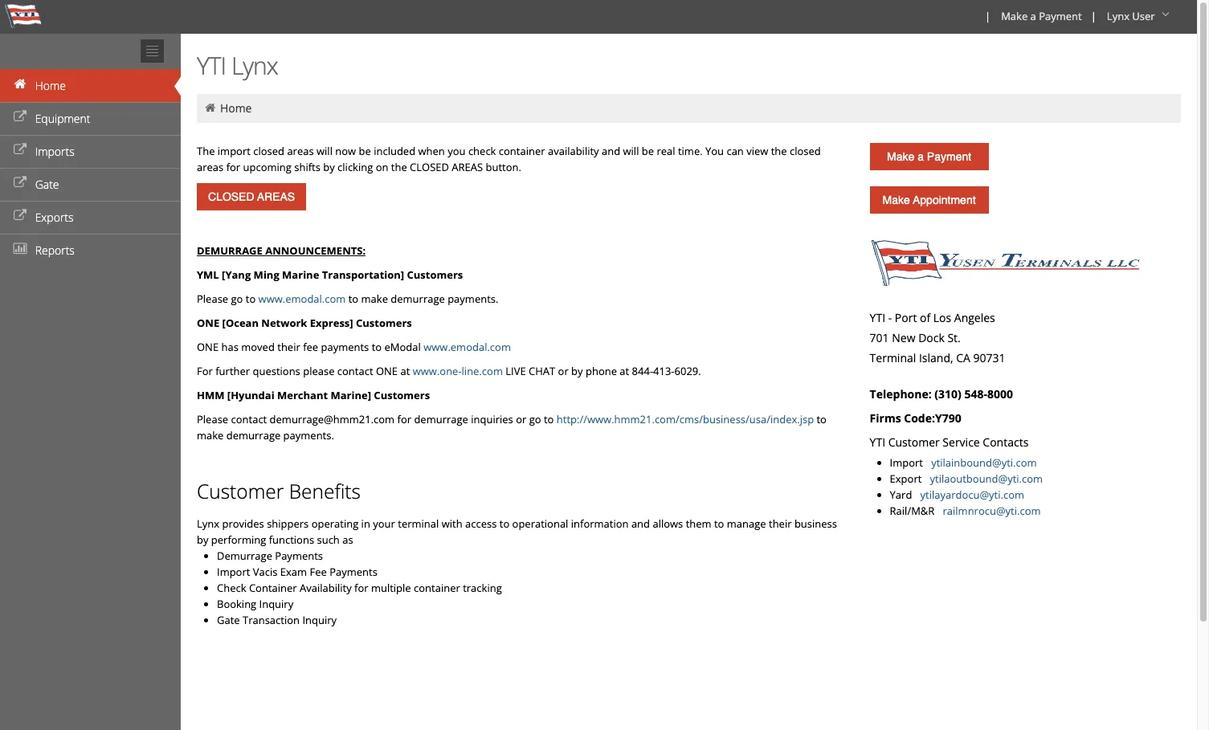 Task type: vqa. For each thing, say whether or not it's contained in the screenshot.


Task type: locate. For each thing, give the bounding box(es) containing it.
angeles
[[955, 310, 996, 326]]

closed up upcoming on the top
[[253, 144, 285, 158]]

1 horizontal spatial www.emodal.com
[[424, 340, 511, 354]]

areas
[[452, 160, 483, 174]]

moved
[[241, 340, 275, 354]]

1 vertical spatial gate
[[217, 613, 240, 628]]

1 horizontal spatial the
[[771, 144, 787, 158]]

0 horizontal spatial their
[[278, 340, 300, 354]]

None submit
[[197, 183, 306, 211]]

1 vertical spatial please
[[197, 412, 228, 427]]

413-
[[654, 364, 675, 379]]

1 vertical spatial a
[[918, 150, 924, 163]]

0 horizontal spatial make a payment link
[[870, 143, 989, 170]]

payments
[[275, 549, 323, 563], [330, 565, 378, 580]]

1 closed from the left
[[253, 144, 285, 158]]

shifts
[[294, 160, 321, 174]]

1 horizontal spatial or
[[558, 364, 569, 379]]

at left "844-"
[[620, 364, 630, 379]]

yti left "-"
[[870, 310, 886, 326]]

1 please from the top
[[197, 292, 228, 306]]

0 vertical spatial a
[[1031, 9, 1037, 23]]

shippers
[[267, 517, 309, 531]]

2 vertical spatial by
[[197, 533, 209, 547]]

home link
[[0, 69, 181, 102], [220, 100, 252, 116]]

0 horizontal spatial contact
[[231, 412, 267, 427]]

1 vertical spatial external link image
[[12, 211, 28, 222]]

1 horizontal spatial at
[[620, 364, 630, 379]]

www.emodal.com link for to make demurrage payments.
[[259, 292, 346, 306]]

external link image
[[12, 112, 28, 123], [12, 211, 28, 222]]

payments. up line.com
[[448, 292, 499, 306]]

1 vertical spatial one
[[197, 340, 219, 354]]

their left fee
[[278, 340, 300, 354]]

will left now
[[317, 144, 333, 158]]

0 vertical spatial payments.
[[448, 292, 499, 306]]

1 vertical spatial make
[[197, 428, 224, 443]]

container left "tracking"
[[414, 581, 460, 596]]

yti lynx
[[197, 49, 278, 82]]

bar chart image
[[12, 244, 28, 255]]

container
[[499, 144, 545, 158], [414, 581, 460, 596]]

to up [ocean at the left top
[[246, 292, 256, 306]]

0 horizontal spatial go
[[231, 292, 243, 306]]

demurrage up emodal
[[391, 292, 445, 306]]

or right inquiries
[[516, 412, 527, 427]]

1 horizontal spatial lynx
[[231, 49, 278, 82]]

one left has at the top left
[[197, 340, 219, 354]]

external link image up "bar chart" image
[[12, 211, 28, 222]]

their
[[278, 340, 300, 354], [769, 517, 792, 531]]

1 horizontal spatial customer
[[889, 435, 940, 450]]

or right "chat"
[[558, 364, 569, 379]]

import inside lynx provides shippers operating in your terminal with access to operational information and allows them to manage their business by performing functions such as demurrage payments import vacis exam fee payments check container availability for multiple container tracking booking inquiry gate transaction inquiry
[[217, 565, 250, 580]]

the
[[197, 144, 215, 158]]

please go to www.emodal.com to make demurrage payments.
[[197, 292, 499, 306]]

demurrage
[[217, 549, 272, 563]]

go down [yang in the left of the page
[[231, 292, 243, 306]]

0 vertical spatial lynx
[[1108, 9, 1130, 23]]

one
[[197, 316, 220, 330], [197, 340, 219, 354], [376, 364, 398, 379]]

their right manage
[[769, 517, 792, 531]]

one [ocean network express] customers
[[197, 316, 412, 330]]

0 horizontal spatial |
[[985, 9, 991, 23]]

1 horizontal spatial and
[[632, 517, 650, 531]]

0 horizontal spatial the
[[391, 160, 407, 174]]

payments up availability
[[330, 565, 378, 580]]

included
[[374, 144, 416, 158]]

www.one-line.com link
[[413, 364, 503, 379]]

make down hmm
[[197, 428, 224, 443]]

contact down [hyundai
[[231, 412, 267, 427]]

home image
[[203, 102, 217, 113]]

0 horizontal spatial closed
[[253, 144, 285, 158]]

customers down www.one-
[[374, 388, 430, 403]]

ytilainbound@yti.com link
[[932, 456, 1037, 470]]

home link up equipment on the left
[[0, 69, 181, 102]]

now
[[335, 144, 356, 158]]

www.emodal.com link
[[259, 292, 346, 306], [424, 340, 511, 354]]

2 external link image from the top
[[12, 178, 28, 189]]

2 vertical spatial for
[[354, 581, 369, 596]]

yti for yti lynx
[[197, 49, 226, 82]]

0 vertical spatial www.emodal.com
[[259, 292, 346, 306]]

0 vertical spatial please
[[197, 292, 228, 306]]

will left real
[[623, 144, 639, 158]]

new
[[892, 330, 916, 346]]

the down included
[[391, 160, 407, 174]]

customers right transportation]
[[407, 268, 463, 282]]

0 vertical spatial yti
[[197, 49, 226, 82]]

please for please contact demurrage@hmm21.com for demurrage inquiries or go to
[[197, 412, 228, 427]]

make a payment link
[[994, 0, 1088, 34], [870, 143, 989, 170]]

0 vertical spatial payments
[[275, 549, 323, 563]]

www.emodal.com up www.one-line.com link
[[424, 340, 511, 354]]

[ocean
[[222, 316, 259, 330]]

0 vertical spatial container
[[499, 144, 545, 158]]

exports link
[[0, 201, 181, 234]]

1 horizontal spatial areas
[[287, 144, 314, 158]]

to
[[246, 292, 256, 306], [349, 292, 359, 306], [372, 340, 382, 354], [544, 412, 554, 427], [817, 412, 827, 427], [500, 517, 510, 531], [715, 517, 725, 531]]

yard
[[890, 488, 913, 502]]

areas
[[287, 144, 314, 158], [197, 160, 224, 174]]

one for one [ocean network express] customers
[[197, 316, 220, 330]]

2 vertical spatial lynx
[[197, 517, 220, 531]]

for down import
[[226, 160, 240, 174]]

at
[[401, 364, 410, 379], [620, 364, 630, 379]]

areas up shifts
[[287, 144, 314, 158]]

0 horizontal spatial customer
[[197, 478, 284, 505]]

701
[[870, 330, 890, 346]]

by right shifts
[[323, 160, 335, 174]]

0 vertical spatial go
[[231, 292, 243, 306]]

2 external link image from the top
[[12, 211, 28, 222]]

container up button.
[[499, 144, 545, 158]]

firms
[[870, 411, 902, 426]]

container inside "the import closed areas will now be included when you check container availability and will be real time.  you can view the closed areas for upcoming shifts by clicking on the closed areas button."
[[499, 144, 545, 158]]

yml [yang ming marine transportation] customers
[[197, 268, 463, 282]]

1 horizontal spatial import
[[890, 456, 929, 470]]

1 horizontal spatial home
[[220, 100, 252, 116]]

1 vertical spatial for
[[398, 412, 412, 427]]

2 please from the top
[[197, 412, 228, 427]]

0 horizontal spatial make
[[197, 428, 224, 443]]

1 vertical spatial payments
[[330, 565, 378, 580]]

0 vertical spatial one
[[197, 316, 220, 330]]

code:y790
[[904, 411, 962, 426]]

1 vertical spatial make a payment link
[[870, 143, 989, 170]]

the right view
[[771, 144, 787, 158]]

please down yml
[[197, 292, 228, 306]]

make down transportation]
[[361, 292, 388, 306]]

go right inquiries
[[529, 412, 541, 427]]

one left [ocean at the left top
[[197, 316, 220, 330]]

vacis
[[253, 565, 278, 580]]

1 vertical spatial container
[[414, 581, 460, 596]]

1 vertical spatial inquiry
[[303, 613, 337, 628]]

6029.
[[675, 364, 701, 379]]

or
[[558, 364, 569, 379], [516, 412, 527, 427]]

to right "access"
[[500, 517, 510, 531]]

closed
[[253, 144, 285, 158], [790, 144, 821, 158]]

marine]
[[331, 388, 371, 403]]

0 horizontal spatial and
[[602, 144, 621, 158]]

0 vertical spatial for
[[226, 160, 240, 174]]

[hyundai
[[227, 388, 275, 403]]

0 horizontal spatial make a payment
[[887, 150, 972, 163]]

import
[[218, 144, 251, 158]]

external link image for imports
[[12, 145, 28, 156]]

one has moved their fee payments to emodal www.emodal.com
[[197, 340, 511, 354]]

1 horizontal spatial closed
[[790, 144, 821, 158]]

please down hmm
[[197, 412, 228, 427]]

home link right home image
[[220, 100, 252, 116]]

1 horizontal spatial home link
[[220, 100, 252, 116]]

to make demurrage payments.
[[197, 412, 827, 443]]

by inside lynx provides shippers operating in your terminal with access to operational information and allows them to manage their business by performing functions such as demurrage payments import vacis exam fee payments check container availability for multiple container tracking booking inquiry gate transaction inquiry
[[197, 533, 209, 547]]

by left phone
[[572, 364, 583, 379]]

2 | from the left
[[1091, 9, 1097, 23]]

yti down firms at the right
[[870, 435, 886, 450]]

1 horizontal spatial make a payment link
[[994, 0, 1088, 34]]

yti inside the yti - port of los angeles 701 new dock st. terminal island, ca 90731
[[870, 310, 886, 326]]

1 horizontal spatial payments
[[330, 565, 378, 580]]

lynx for user
[[1108, 9, 1130, 23]]

1 horizontal spatial gate
[[217, 613, 240, 628]]

external link image for exports
[[12, 211, 28, 222]]

1 horizontal spatial |
[[1091, 9, 1097, 23]]

1 vertical spatial import
[[217, 565, 250, 580]]

1 horizontal spatial container
[[499, 144, 545, 158]]

0 vertical spatial external link image
[[12, 145, 28, 156]]

closed right view
[[790, 144, 821, 158]]

areas down the the
[[197, 160, 224, 174]]

island,
[[919, 350, 954, 366]]

gate up exports
[[35, 177, 59, 192]]

ca
[[957, 350, 971, 366]]

home right home icon
[[35, 78, 66, 93]]

0 vertical spatial inquiry
[[259, 597, 294, 612]]

0 vertical spatial gate
[[35, 177, 59, 192]]

further
[[216, 364, 250, 379]]

payments up exam
[[275, 549, 323, 563]]

upcoming
[[243, 160, 292, 174]]

inquiry down container
[[259, 597, 294, 612]]

one down emodal
[[376, 364, 398, 379]]

dock
[[919, 330, 945, 346]]

import up the export
[[890, 456, 929, 470]]

be
[[359, 144, 371, 158], [642, 144, 654, 158]]

2 vertical spatial yti
[[870, 435, 886, 450]]

0 horizontal spatial be
[[359, 144, 371, 158]]

lynx provides shippers operating in your terminal with access to operational information and allows them to manage their business by performing functions such as demurrage payments import vacis exam fee payments check container availability for multiple container tracking booking inquiry gate transaction inquiry
[[197, 517, 838, 628]]

external link image inside "equipment" link
[[12, 112, 28, 123]]

yti customer service contacts
[[870, 435, 1029, 450]]

with
[[442, 517, 463, 531]]

external link image left imports
[[12, 145, 28, 156]]

1 vertical spatial contact
[[231, 412, 267, 427]]

1 vertical spatial www.emodal.com link
[[424, 340, 511, 354]]

to left firms at the right
[[817, 412, 827, 427]]

payment
[[1039, 9, 1083, 23], [927, 150, 972, 163]]

1 horizontal spatial a
[[1031, 9, 1037, 23]]

0 horizontal spatial inquiry
[[259, 597, 294, 612]]

[yang
[[222, 268, 251, 282]]

www.emodal.com link up www.one-line.com link
[[424, 340, 511, 354]]

1 vertical spatial demurrage
[[414, 412, 469, 427]]

0 horizontal spatial payment
[[927, 150, 972, 163]]

imports
[[35, 144, 75, 159]]

|
[[985, 9, 991, 23], [1091, 9, 1097, 23]]

lynx
[[1108, 9, 1130, 23], [231, 49, 278, 82], [197, 517, 220, 531]]

booking
[[217, 597, 257, 612]]

payments.
[[448, 292, 499, 306], [283, 428, 334, 443]]

and right availability
[[602, 144, 621, 158]]

hmm [hyundai merchant marine] customers
[[197, 388, 430, 403]]

payment left lynx user
[[1039, 9, 1083, 23]]

0 horizontal spatial areas
[[197, 160, 224, 174]]

1 horizontal spatial will
[[623, 144, 639, 158]]

reports link
[[0, 234, 181, 267]]

payment up appointment
[[927, 150, 972, 163]]

1 will from the left
[[317, 144, 333, 158]]

to down transportation]
[[349, 292, 359, 306]]

1 vertical spatial customer
[[197, 478, 284, 505]]

1 horizontal spatial www.emodal.com link
[[424, 340, 511, 354]]

customer
[[889, 435, 940, 450], [197, 478, 284, 505]]

by left performing at bottom
[[197, 533, 209, 547]]

www.emodal.com link down 'marine' on the left
[[259, 292, 346, 306]]

contact down "one has moved their fee payments to emodal www.emodal.com"
[[337, 364, 373, 379]]

and
[[602, 144, 621, 158], [632, 517, 650, 531]]

8000
[[988, 387, 1014, 402]]

2 closed from the left
[[790, 144, 821, 158]]

lynx inside lynx provides shippers operating in your terminal with access to operational information and allows them to manage their business by performing functions such as demurrage payments import vacis exam fee payments check container availability for multiple container tracking booking inquiry gate transaction inquiry
[[197, 517, 220, 531]]

for
[[197, 364, 213, 379]]

gate down booking
[[217, 613, 240, 628]]

external link image inside gate link
[[12, 178, 28, 189]]

customer down firms code:y790
[[889, 435, 940, 450]]

external link image for gate
[[12, 178, 28, 189]]

container inside lynx provides shippers operating in your terminal with access to operational information and allows them to manage their business by performing functions such as demurrage payments import vacis exam fee payments check container availability for multiple container tracking booking inquiry gate transaction inquiry
[[414, 581, 460, 596]]

terminal
[[398, 517, 439, 531]]

the
[[771, 144, 787, 158], [391, 160, 407, 174]]

demurrage down [hyundai
[[226, 428, 281, 443]]

2 vertical spatial demurrage
[[226, 428, 281, 443]]

0 vertical spatial www.emodal.com link
[[259, 292, 346, 306]]

1 external link image from the top
[[12, 145, 28, 156]]

angle down image
[[1158, 9, 1174, 20]]

0 vertical spatial make a payment
[[1002, 9, 1083, 23]]

closed
[[410, 160, 449, 174]]

0 vertical spatial or
[[558, 364, 569, 379]]

0 vertical spatial customers
[[407, 268, 463, 282]]

be up the "clicking"
[[359, 144, 371, 158]]

demurrage down www.one-
[[414, 412, 469, 427]]

1 external link image from the top
[[12, 112, 28, 123]]

0 vertical spatial external link image
[[12, 112, 28, 123]]

home right home image
[[220, 100, 252, 116]]

hmm
[[197, 388, 225, 403]]

0 vertical spatial by
[[323, 160, 335, 174]]

ytilaoutbound@yti.com link
[[930, 472, 1043, 486]]

external link image up "bar chart" image
[[12, 178, 28, 189]]

www.emodal.com down 'marine' on the left
[[259, 292, 346, 306]]

90731
[[974, 350, 1006, 366]]

demurrage inside to make demurrage payments.
[[226, 428, 281, 443]]

payments. down demurrage@hmm21.com
[[283, 428, 334, 443]]

customers up emodal
[[356, 316, 412, 330]]

0 vertical spatial home
[[35, 78, 66, 93]]

for
[[226, 160, 240, 174], [398, 412, 412, 427], [354, 581, 369, 596]]

gate inside lynx provides shippers operating in your terminal with access to operational information and allows them to manage their business by performing functions such as demurrage payments import vacis exam fee payments check container availability for multiple container tracking booking inquiry gate transaction inquiry
[[217, 613, 240, 628]]

0 horizontal spatial lynx
[[197, 517, 220, 531]]

gate
[[35, 177, 59, 192], [217, 613, 240, 628]]

customer up provides
[[197, 478, 284, 505]]

0 vertical spatial payment
[[1039, 9, 1083, 23]]

external link image inside "imports" link
[[12, 145, 28, 156]]

when
[[418, 144, 445, 158]]

at down emodal
[[401, 364, 410, 379]]

external link image down home icon
[[12, 112, 28, 123]]

(310)
[[935, 387, 962, 402]]

2 vertical spatial customers
[[374, 388, 430, 403]]

has
[[221, 340, 239, 354]]

imports link
[[0, 135, 181, 168]]

for down for further questions please contact one at www.one-line.com live chat or by phone at 844-413-6029.
[[398, 412, 412, 427]]

yti up home image
[[197, 49, 226, 82]]

provides
[[222, 517, 264, 531]]

inquiry down availability
[[303, 613, 337, 628]]

ytilayardocu@yti.com link
[[921, 488, 1025, 502]]

0 horizontal spatial www.emodal.com link
[[259, 292, 346, 306]]

for left multiple
[[354, 581, 369, 596]]

1 vertical spatial customers
[[356, 316, 412, 330]]

external link image inside exports link
[[12, 211, 28, 222]]

rail/m&r
[[890, 504, 935, 518]]

1 horizontal spatial make
[[361, 292, 388, 306]]

0 vertical spatial contact
[[337, 364, 373, 379]]

be left real
[[642, 144, 654, 158]]

548-
[[965, 387, 988, 402]]

and left the allows
[[632, 517, 650, 531]]

time.
[[678, 144, 703, 158]]

yti
[[197, 49, 226, 82], [870, 310, 886, 326], [870, 435, 886, 450]]

0 vertical spatial customer
[[889, 435, 940, 450]]

external link image
[[12, 145, 28, 156], [12, 178, 28, 189]]

import up the check
[[217, 565, 250, 580]]



Task type: describe. For each thing, give the bounding box(es) containing it.
in
[[361, 517, 370, 531]]

2 vertical spatial one
[[376, 364, 398, 379]]

1 vertical spatial areas
[[197, 160, 224, 174]]

make appointment link
[[870, 186, 989, 214]]

transaction
[[243, 613, 300, 628]]

as
[[343, 533, 353, 547]]

1 horizontal spatial contact
[[337, 364, 373, 379]]

1 vertical spatial payment
[[927, 150, 972, 163]]

operational
[[512, 517, 569, 531]]

2 at from the left
[[620, 364, 630, 379]]

ytilainbound@yti.com
[[932, 456, 1037, 470]]

make for the bottommost make a payment link
[[887, 150, 915, 163]]

questions
[[253, 364, 300, 379]]

the import closed areas will now be included when you check container availability and will be real time.  you can view the closed areas for upcoming shifts by clicking on the closed areas button.
[[197, 144, 821, 174]]

-
[[889, 310, 892, 326]]

1 horizontal spatial make a payment
[[1002, 9, 1083, 23]]

allows
[[653, 517, 683, 531]]

0 vertical spatial areas
[[287, 144, 314, 158]]

0 horizontal spatial gate
[[35, 177, 59, 192]]

1 at from the left
[[401, 364, 410, 379]]

for further questions please contact one at www.one-line.com live chat or by phone at 844-413-6029.
[[197, 364, 701, 379]]

terminal
[[870, 350, 917, 366]]

business
[[795, 517, 838, 531]]

1 vertical spatial make a payment
[[887, 150, 972, 163]]

merchant
[[277, 388, 328, 403]]

http://www.hmm21.com/cms/business/usa/index.jsp link
[[557, 412, 814, 427]]

to left emodal
[[372, 340, 382, 354]]

1 vertical spatial www.emodal.com
[[424, 340, 511, 354]]

one for one has moved their fee payments to emodal www.emodal.com
[[197, 340, 219, 354]]

0 horizontal spatial home
[[35, 78, 66, 93]]

marine
[[282, 268, 319, 282]]

equipment link
[[0, 102, 181, 135]]

service
[[943, 435, 980, 450]]

0 vertical spatial demurrage
[[391, 292, 445, 306]]

0 vertical spatial their
[[278, 340, 300, 354]]

gate link
[[0, 168, 181, 201]]

real
[[657, 144, 676, 158]]

functions
[[269, 533, 314, 547]]

announcements:
[[265, 244, 366, 258]]

1 horizontal spatial inquiry
[[303, 613, 337, 628]]

you
[[706, 144, 724, 158]]

0 horizontal spatial www.emodal.com
[[259, 292, 346, 306]]

you
[[448, 144, 466, 158]]

payments. inside to make demurrage payments.
[[283, 428, 334, 443]]

yti - port of los angeles 701 new dock st. terminal island, ca 90731
[[870, 310, 1006, 366]]

to down "chat"
[[544, 412, 554, 427]]

and inside lynx provides shippers operating in your terminal with access to operational information and allows them to manage their business by performing functions such as demurrage payments import vacis exam fee payments check container availability for multiple container tracking booking inquiry gate transaction inquiry
[[632, 517, 650, 531]]

to inside to make demurrage payments.
[[817, 412, 827, 427]]

customers for hmm [hyundai merchant marine] customers
[[374, 388, 430, 403]]

customer benefits
[[197, 478, 361, 505]]

equipment
[[35, 111, 90, 126]]

0 vertical spatial make a payment link
[[994, 0, 1088, 34]]

home image
[[12, 79, 28, 90]]

for inside "the import closed areas will now be included when you check container availability and will be real time.  you can view the closed areas for upcoming shifts by clicking on the closed areas button."
[[226, 160, 240, 174]]

0 vertical spatial make
[[1002, 9, 1028, 23]]

ytilaoutbound@yti.com
[[930, 472, 1043, 486]]

0 horizontal spatial or
[[516, 412, 527, 427]]

railmnrocu@yti.com link
[[943, 504, 1041, 518]]

button.
[[486, 160, 522, 174]]

make for make appointment link on the top of the page
[[883, 194, 911, 207]]

ytilayardocu@yti.com
[[921, 488, 1025, 502]]

clicking
[[338, 160, 373, 174]]

and inside "the import closed areas will now be included when you check container availability and will be real time.  you can view the closed areas for upcoming shifts by clicking on the closed areas button."
[[602, 144, 621, 158]]

1 horizontal spatial payments.
[[448, 292, 499, 306]]

0 horizontal spatial home link
[[0, 69, 181, 102]]

such
[[317, 533, 340, 547]]

contacts
[[983, 435, 1029, 450]]

1 be from the left
[[359, 144, 371, 158]]

0 vertical spatial make
[[361, 292, 388, 306]]

lynx user link
[[1100, 0, 1180, 34]]

demurrage announcements:
[[197, 244, 366, 258]]

check
[[469, 144, 496, 158]]

payments
[[321, 340, 369, 354]]

make appointment
[[883, 194, 976, 207]]

port
[[895, 310, 917, 326]]

telephone: (310) 548-8000
[[870, 387, 1014, 402]]

0 vertical spatial the
[[771, 144, 787, 158]]

1 vertical spatial by
[[572, 364, 583, 379]]

2 be from the left
[[642, 144, 654, 158]]

yti for yti customer service contacts
[[870, 435, 886, 450]]

yti for yti - port of los angeles 701 new dock st. terminal island, ca 90731
[[870, 310, 886, 326]]

availability
[[548, 144, 599, 158]]

1 vertical spatial go
[[529, 412, 541, 427]]

for inside lynx provides shippers operating in your terminal with access to operational information and allows them to manage their business by performing functions such as demurrage payments import vacis exam fee payments check container availability for multiple container tracking booking inquiry gate transaction inquiry
[[354, 581, 369, 596]]

their inside lynx provides shippers operating in your terminal with access to operational information and allows them to manage their business by performing functions such as demurrage payments import vacis exam fee payments check container availability for multiple container tracking booking inquiry gate transaction inquiry
[[769, 517, 792, 531]]

st.
[[948, 330, 961, 346]]

of
[[920, 310, 931, 326]]

user
[[1133, 9, 1156, 23]]

0 vertical spatial import
[[890, 456, 929, 470]]

lynx for provides
[[197, 517, 220, 531]]

access
[[465, 517, 497, 531]]

by inside "the import closed areas will now be included when you check container availability and will be real time.  you can view the closed areas for upcoming shifts by clicking on the closed areas button."
[[323, 160, 335, 174]]

http://www.hmm21.com/cms/business/usa/index.jsp
[[557, 412, 814, 427]]

fee
[[303, 340, 318, 354]]

make inside to make demurrage payments.
[[197, 428, 224, 443]]

emodal
[[385, 340, 421, 354]]

them
[[686, 517, 712, 531]]

inquiries
[[471, 412, 513, 427]]

customers for one [ocean network express] customers
[[356, 316, 412, 330]]

performing
[[211, 533, 266, 547]]

export ytilaoutbound@yti.com yard ytilayardocu@yti.com rail/m&r railmnrocu@yti.com
[[890, 472, 1043, 518]]

2 will from the left
[[623, 144, 639, 158]]

www.emodal.com link for one has moved their fee payments to emodal www.emodal.com
[[424, 340, 511, 354]]

multiple
[[371, 581, 411, 596]]

transportation]
[[322, 268, 404, 282]]

to right them
[[715, 517, 725, 531]]

1 | from the left
[[985, 9, 991, 23]]

chat
[[529, 364, 556, 379]]

container
[[249, 581, 297, 596]]

telephone:
[[870, 387, 932, 402]]

benefits
[[289, 478, 361, 505]]

information
[[571, 517, 629, 531]]

2 horizontal spatial for
[[398, 412, 412, 427]]

railmnrocu@yti.com
[[943, 504, 1041, 518]]

www.one-
[[413, 364, 462, 379]]

live
[[506, 364, 526, 379]]

manage
[[727, 517, 767, 531]]

external link image for equipment
[[12, 112, 28, 123]]

1 vertical spatial lynx
[[231, 49, 278, 82]]

phone
[[586, 364, 617, 379]]

1 vertical spatial home
[[220, 100, 252, 116]]

exam
[[280, 565, 307, 580]]

please contact demurrage@hmm21.com for demurrage inquiries or go to http://www.hmm21.com/cms/business/usa/index.jsp
[[197, 412, 814, 427]]

please for please go to
[[197, 292, 228, 306]]

check
[[217, 581, 246, 596]]

operating
[[312, 517, 359, 531]]

express]
[[310, 316, 353, 330]]

1 vertical spatial the
[[391, 160, 407, 174]]



